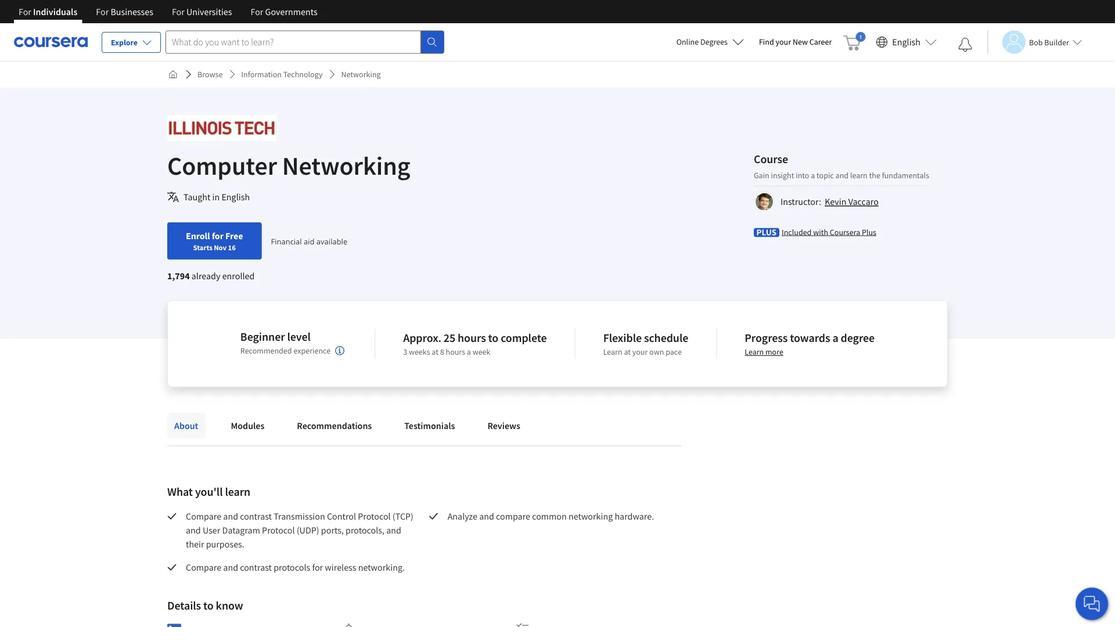 Task type: describe. For each thing, give the bounding box(es) containing it.
flexible
[[603, 331, 642, 345]]

vaccaro
[[848, 196, 879, 208]]

compare and contrast transmission control protocol (tcp) and user datagram protocol (udp) ports, protocols, and their purposes.
[[186, 511, 415, 550]]

to inside 'approx. 25 hours to complete 3 weeks at 8 hours a week'
[[488, 331, 499, 345]]

approx. 25 hours to complete 3 weeks at 8 hours a week
[[403, 331, 547, 357]]

bob
[[1029, 37, 1043, 47]]

16
[[228, 243, 236, 252]]

common
[[532, 511, 567, 522]]

experience
[[294, 346, 331, 356]]

level
[[287, 330, 311, 344]]

information technology
[[241, 69, 323, 80]]

details to know
[[167, 599, 243, 613]]

starts
[[193, 243, 212, 252]]

about link
[[167, 413, 205, 439]]

1,794
[[167, 270, 190, 282]]

information about difficulty level pre-requisites. image
[[335, 346, 345, 355]]

fundamentals
[[882, 170, 929, 180]]

bob builder
[[1029, 37, 1069, 47]]

towards
[[790, 331, 830, 345]]

with
[[813, 227, 828, 237]]

for inside enroll for free starts nov 16
[[212, 230, 224, 242]]

the
[[869, 170, 881, 180]]

and right analyze on the bottom of page
[[479, 511, 494, 522]]

career
[[810, 37, 832, 47]]

technology
[[283, 69, 323, 80]]

and up datagram
[[223, 511, 238, 522]]

recommended experience
[[240, 346, 331, 356]]

bob builder button
[[987, 30, 1082, 54]]

gain
[[754, 170, 770, 180]]

analyze and compare common networking hardware.
[[448, 511, 654, 522]]

kevin
[[825, 196, 847, 208]]

plus
[[862, 227, 877, 237]]

a inside progress towards a degree learn more
[[833, 331, 839, 345]]

at inside "flexible schedule learn at your own pace"
[[624, 347, 631, 357]]

instructor: kevin vaccaro
[[781, 196, 879, 208]]

topic
[[817, 170, 834, 180]]

and down purposes.
[[223, 562, 238, 573]]

networking link
[[337, 64, 385, 85]]

for for universities
[[172, 6, 185, 17]]

available
[[316, 236, 347, 246]]

and inside course gain insight into a topic and learn the fundamentals
[[836, 170, 849, 180]]

kevin vaccaro link
[[825, 196, 879, 208]]

contrast for transmission
[[240, 511, 272, 522]]

your inside "flexible schedule learn at your own pace"
[[632, 347, 648, 357]]

coursera plus image
[[754, 228, 780, 237]]

3
[[403, 347, 407, 357]]

0 horizontal spatial protocol
[[262, 525, 295, 536]]

coursera image
[[14, 33, 88, 51]]

1 vertical spatial networking
[[282, 149, 410, 182]]

networking
[[569, 511, 613, 522]]

you'll
[[195, 485, 223, 499]]

transmission
[[274, 511, 325, 522]]

25
[[444, 331, 455, 345]]

1 vertical spatial english
[[222, 191, 250, 203]]

and down (tcp)
[[386, 525, 401, 536]]

financial aid available button
[[271, 236, 347, 246]]

pace
[[666, 347, 682, 357]]

degree
[[841, 331, 875, 345]]

computer networking
[[167, 149, 410, 182]]

into
[[796, 170, 809, 180]]

progress towards a degree learn more
[[745, 331, 875, 357]]

0 vertical spatial hours
[[458, 331, 486, 345]]

and up 'their'
[[186, 525, 201, 536]]

0 vertical spatial networking
[[341, 69, 381, 80]]

already
[[192, 270, 220, 282]]

learn inside progress towards a degree learn more
[[745, 347, 764, 357]]

course
[[754, 152, 788, 166]]

online degrees
[[676, 37, 728, 47]]

show notifications image
[[958, 38, 972, 52]]

find your new career link
[[753, 35, 838, 49]]

enroll
[[186, 230, 210, 242]]

What do you want to learn? text field
[[166, 30, 421, 54]]

for for businesses
[[96, 6, 109, 17]]

user
[[203, 525, 220, 536]]

free
[[225, 230, 243, 242]]

recommendations link
[[290, 413, 379, 439]]

wireless
[[325, 562, 356, 573]]

contrast for protocols
[[240, 562, 272, 573]]

datagram
[[222, 525, 260, 536]]

progress
[[745, 331, 788, 345]]

instructor:
[[781, 196, 821, 208]]

chat with us image
[[1083, 595, 1101, 613]]

browse link
[[193, 64, 227, 85]]

flexible schedule learn at your own pace
[[603, 331, 688, 357]]

approx.
[[403, 331, 441, 345]]

hardware.
[[615, 511, 654, 522]]

(udp)
[[297, 525, 319, 536]]

recommendations
[[297, 420, 372, 432]]

a inside 'approx. 25 hours to complete 3 weeks at 8 hours a week'
[[467, 347, 471, 357]]

learn more link
[[745, 347, 784, 357]]

for individuals
[[19, 6, 77, 17]]

in
[[212, 191, 220, 203]]

information technology link
[[237, 64, 327, 85]]

a inside course gain insight into a topic and learn the fundamentals
[[811, 170, 815, 180]]



Task type: locate. For each thing, give the bounding box(es) containing it.
at down the flexible
[[624, 347, 631, 357]]

compare
[[186, 511, 221, 522], [186, 562, 221, 573]]

compare
[[496, 511, 530, 522]]

0 vertical spatial your
[[776, 37, 791, 47]]

beginner
[[240, 330, 285, 344]]

protocol up 'protocols,' in the bottom of the page
[[358, 511, 391, 522]]

analyze
[[448, 511, 477, 522]]

1 horizontal spatial learn
[[745, 347, 764, 357]]

home image
[[168, 70, 178, 79]]

3 for from the left
[[172, 6, 185, 17]]

learn down progress
[[745, 347, 764, 357]]

0 vertical spatial to
[[488, 331, 499, 345]]

(tcp)
[[393, 511, 414, 522]]

schedule
[[644, 331, 688, 345]]

1,794 already enrolled
[[167, 270, 255, 282]]

1 compare from the top
[[186, 511, 221, 522]]

enrolled
[[222, 270, 255, 282]]

english right shopping cart: 1 item image
[[892, 36, 921, 48]]

a
[[811, 170, 815, 180], [833, 331, 839, 345], [467, 347, 471, 357]]

a left the week
[[467, 347, 471, 357]]

modules
[[231, 420, 265, 432]]

1 at from the left
[[432, 347, 439, 357]]

1 vertical spatial for
[[312, 562, 323, 573]]

your right find in the right of the page
[[776, 37, 791, 47]]

for left "individuals"
[[19, 6, 31, 17]]

learn left the
[[850, 170, 868, 180]]

protocols
[[274, 562, 310, 573]]

learn
[[603, 347, 622, 357], [745, 347, 764, 357]]

to left know
[[203, 599, 214, 613]]

contrast up datagram
[[240, 511, 272, 522]]

a left degree at the right bottom
[[833, 331, 839, 345]]

explore
[[111, 37, 138, 48]]

0 vertical spatial for
[[212, 230, 224, 242]]

2 learn from the left
[[745, 347, 764, 357]]

2 horizontal spatial a
[[833, 331, 839, 345]]

1 horizontal spatial to
[[488, 331, 499, 345]]

contrast
[[240, 511, 272, 522], [240, 562, 272, 573]]

computer
[[167, 149, 277, 182]]

week
[[473, 347, 491, 357]]

compare inside the compare and contrast transmission control protocol (tcp) and user datagram protocol (udp) ports, protocols, and their purposes.
[[186, 511, 221, 522]]

1 horizontal spatial for
[[312, 562, 323, 573]]

1 contrast from the top
[[240, 511, 272, 522]]

governments
[[265, 6, 318, 17]]

shopping cart: 1 item image
[[844, 32, 866, 51]]

builder
[[1045, 37, 1069, 47]]

2 contrast from the top
[[240, 562, 272, 573]]

0 vertical spatial protocol
[[358, 511, 391, 522]]

taught
[[184, 191, 210, 203]]

hours
[[458, 331, 486, 345], [446, 347, 465, 357]]

0 vertical spatial english
[[892, 36, 921, 48]]

banner navigation
[[9, 0, 327, 23]]

recommended
[[240, 346, 292, 356]]

reviews
[[488, 420, 520, 432]]

compare up user
[[186, 511, 221, 522]]

0 vertical spatial contrast
[[240, 511, 272, 522]]

financial aid available
[[271, 236, 347, 246]]

for for individuals
[[19, 6, 31, 17]]

learn down the flexible
[[603, 347, 622, 357]]

1 vertical spatial hours
[[446, 347, 465, 357]]

learn inside course gain insight into a topic and learn the fundamentals
[[850, 170, 868, 180]]

networking
[[341, 69, 381, 80], [282, 149, 410, 182]]

weeks
[[409, 347, 430, 357]]

1 vertical spatial a
[[833, 331, 839, 345]]

purposes.
[[206, 538, 244, 550]]

for left governments
[[251, 6, 263, 17]]

1 vertical spatial compare
[[186, 562, 221, 573]]

0 horizontal spatial to
[[203, 599, 214, 613]]

more
[[766, 347, 784, 357]]

kevin vaccaro image
[[756, 193, 773, 211]]

beginner level
[[240, 330, 311, 344]]

universities
[[186, 6, 232, 17]]

at left 8
[[432, 347, 439, 357]]

1 horizontal spatial learn
[[850, 170, 868, 180]]

a right into
[[811, 170, 815, 180]]

1 vertical spatial to
[[203, 599, 214, 613]]

your inside "link"
[[776, 37, 791, 47]]

2 at from the left
[[624, 347, 631, 357]]

0 horizontal spatial learn
[[225, 485, 250, 499]]

0 horizontal spatial at
[[432, 347, 439, 357]]

find your new career
[[759, 37, 832, 47]]

details
[[167, 599, 201, 613]]

know
[[216, 599, 243, 613]]

individuals
[[33, 6, 77, 17]]

and right topic
[[836, 170, 849, 180]]

testimonials
[[404, 420, 455, 432]]

english button
[[871, 23, 942, 61]]

0 horizontal spatial your
[[632, 347, 648, 357]]

control
[[327, 511, 356, 522]]

for up nov
[[212, 230, 224, 242]]

english right the in
[[222, 191, 250, 203]]

None search field
[[166, 30, 444, 54]]

at inside 'approx. 25 hours to complete 3 weeks at 8 hours a week'
[[432, 347, 439, 357]]

1 vertical spatial your
[[632, 347, 648, 357]]

what
[[167, 485, 193, 499]]

reviews link
[[481, 413, 527, 439]]

8
[[440, 347, 444, 357]]

1 horizontal spatial a
[[811, 170, 815, 180]]

businesses
[[111, 6, 153, 17]]

new
[[793, 37, 808, 47]]

1 vertical spatial learn
[[225, 485, 250, 499]]

online degrees button
[[667, 29, 753, 55]]

compare for compare and contrast transmission control protocol (tcp) and user datagram protocol (udp) ports, protocols, and their purposes.
[[186, 511, 221, 522]]

0 vertical spatial learn
[[850, 170, 868, 180]]

contrast inside the compare and contrast transmission control protocol (tcp) and user datagram protocol (udp) ports, protocols, and their purposes.
[[240, 511, 272, 522]]

degrees
[[701, 37, 728, 47]]

your left own
[[632, 347, 648, 357]]

ports,
[[321, 525, 344, 536]]

0 horizontal spatial a
[[467, 347, 471, 357]]

0 horizontal spatial learn
[[603, 347, 622, 357]]

modules link
[[224, 413, 271, 439]]

hours up the week
[[458, 331, 486, 345]]

4 for from the left
[[251, 6, 263, 17]]

included
[[782, 227, 812, 237]]

1 horizontal spatial english
[[892, 36, 921, 48]]

for for governments
[[251, 6, 263, 17]]

to up the week
[[488, 331, 499, 345]]

0 vertical spatial a
[[811, 170, 815, 180]]

2 for from the left
[[96, 6, 109, 17]]

for left universities at the top left
[[172, 6, 185, 17]]

aid
[[304, 236, 315, 246]]

complete
[[501, 331, 547, 345]]

about
[[174, 420, 198, 432]]

for
[[19, 6, 31, 17], [96, 6, 109, 17], [172, 6, 185, 17], [251, 6, 263, 17]]

2 vertical spatial a
[[467, 347, 471, 357]]

1 learn from the left
[[603, 347, 622, 357]]

contrast left the protocols
[[240, 562, 272, 573]]

0 horizontal spatial english
[[222, 191, 250, 203]]

compare for compare and contrast protocols for wireless networking.
[[186, 562, 221, 573]]

illinois tech image
[[167, 115, 276, 141]]

taught in english
[[184, 191, 250, 203]]

hours right 8
[[446, 347, 465, 357]]

and
[[836, 170, 849, 180], [223, 511, 238, 522], [479, 511, 494, 522], [186, 525, 201, 536], [386, 525, 401, 536], [223, 562, 238, 573]]

for left the wireless
[[312, 562, 323, 573]]

1 vertical spatial protocol
[[262, 525, 295, 536]]

online
[[676, 37, 699, 47]]

for left businesses
[[96, 6, 109, 17]]

1 horizontal spatial at
[[624, 347, 631, 357]]

for universities
[[172, 6, 232, 17]]

learn right you'll
[[225, 485, 250, 499]]

1 horizontal spatial your
[[776, 37, 791, 47]]

compare down 'their'
[[186, 562, 221, 573]]

english inside button
[[892, 36, 921, 48]]

0 vertical spatial compare
[[186, 511, 221, 522]]

at
[[432, 347, 439, 357], [624, 347, 631, 357]]

included with coursera plus
[[782, 227, 877, 237]]

information
[[241, 69, 282, 80]]

included with coursera plus link
[[782, 226, 877, 238]]

1 vertical spatial contrast
[[240, 562, 272, 573]]

protocol down transmission
[[262, 525, 295, 536]]

1 for from the left
[[19, 6, 31, 17]]

their
[[186, 538, 204, 550]]

2 compare from the top
[[186, 562, 221, 573]]

nov
[[214, 243, 227, 252]]

0 horizontal spatial for
[[212, 230, 224, 242]]

1 horizontal spatial protocol
[[358, 511, 391, 522]]

explore button
[[102, 32, 161, 53]]

coursera
[[830, 227, 860, 237]]

browse
[[197, 69, 223, 80]]

learn inside "flexible schedule learn at your own pace"
[[603, 347, 622, 357]]



Task type: vqa. For each thing, say whether or not it's contained in the screenshot.
PARA
no



